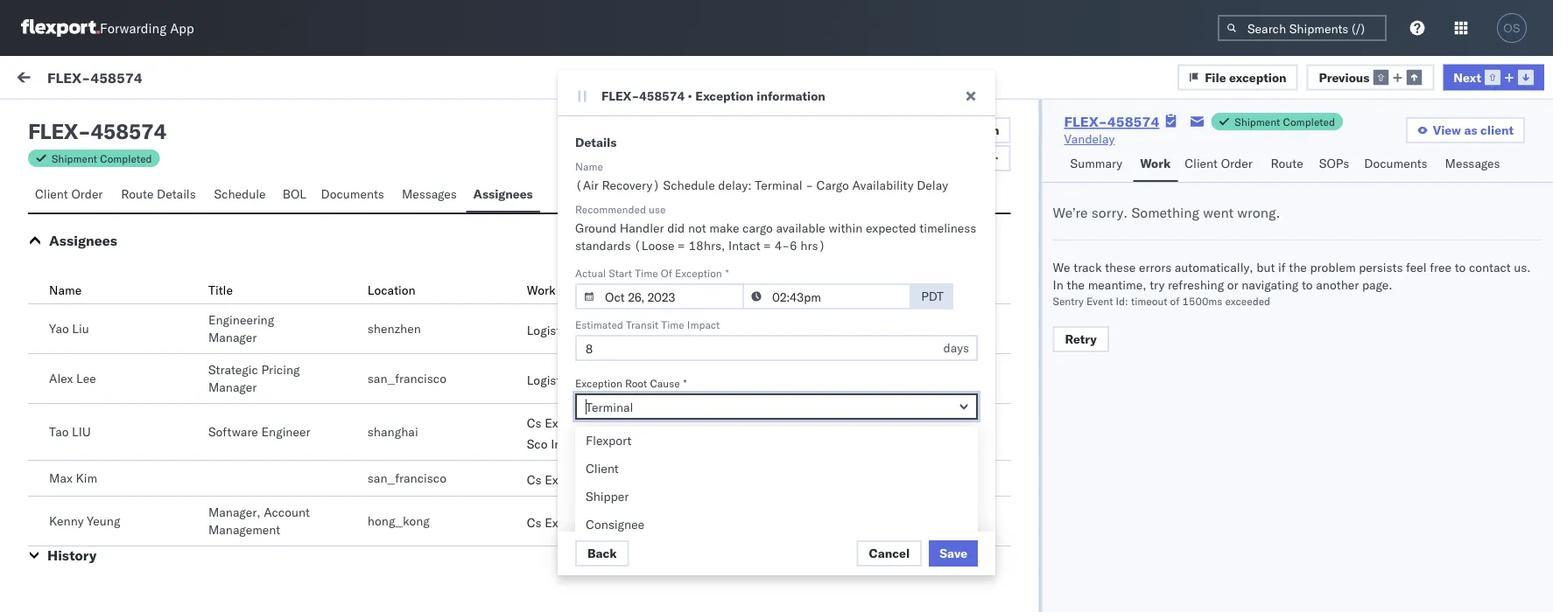 Task type: vqa. For each thing, say whether or not it's contained in the screenshot.
Order to the right
yes



Task type: describe. For each thing, give the bounding box(es) containing it.
documents for the leftmost documents button
[[321, 187, 384, 202]]

0 horizontal spatial the
[[1067, 278, 1085, 293]]

0 horizontal spatial time
[[530, 152, 553, 165]]

1 logistics from the top
[[527, 323, 577, 338]]

flex- up the vandelay
[[1064, 113, 1107, 130]]

summary
[[1071, 156, 1123, 171]]

dec 20, 2026, 12:35 am pst
[[529, 282, 695, 298]]

forwarding app
[[100, 20, 194, 36]]

messages for right messages "button"
[[1445, 156, 1500, 171]]

cargo
[[743, 221, 773, 236]]

cancel
[[869, 546, 910, 562]]

import work
[[130, 72, 199, 87]]

1 san_francisco from the top
[[368, 371, 446, 387]]

0 horizontal spatial to
[[1302, 278, 1313, 293]]

2 san_francisco from the top
[[368, 471, 446, 486]]

these
[[1105, 260, 1136, 275]]

2 dec 17, 2026, 6:47 pm pst from the top
[[529, 519, 687, 534]]

4 jason-test zhao from the top
[[85, 505, 178, 520]]

save button
[[929, 541, 978, 567]]

name (air recovery) schedule delay: terminal - cargo availability delay
[[575, 160, 948, 193]]

flex- 458574 for dec 20, 2026, 12:35 am pst
[[1210, 282, 1293, 298]]

timeliness
[[920, 221, 977, 236]]

delay
[[917, 178, 948, 193]]

impact
[[687, 318, 720, 331]]

2 jason-test zhao from the top
[[85, 347, 178, 363]]

am for 12:33
[[651, 361, 670, 377]]

files
[[610, 429, 633, 442]]

route for route
[[1271, 156, 1304, 171]]

next button
[[1443, 64, 1545, 90]]

0 vertical spatial to
[[1455, 260, 1466, 275]]

engineering manager
[[208, 313, 274, 345]]

route details
[[121, 187, 196, 202]]

upload document
[[680, 122, 786, 138]]

kenny
[[49, 514, 84, 529]]

message (0)
[[213, 72, 287, 87]]

3 j from the top
[[60, 428, 63, 439]]

time for estimated
[[661, 318, 685, 331]]

client
[[1481, 123, 1514, 138]]

order for rightmost client order button
[[1221, 156, 1253, 171]]

2 zhao from the top
[[150, 347, 178, 363]]

1 vertical spatial *
[[684, 377, 687, 390]]

meantime,
[[1088, 278, 1147, 293]]

retry button
[[1053, 327, 1109, 353]]

responsibility
[[559, 283, 638, 298]]

route details button
[[114, 179, 207, 213]]

manager, account management
[[208, 505, 310, 538]]

related
[[1211, 152, 1247, 165]]

•
[[688, 88, 692, 104]]

1 horizontal spatial client order button
[[1178, 148, 1264, 182]]

save
[[940, 546, 968, 562]]

software
[[208, 425, 258, 440]]

we're
[[1053, 204, 1088, 222]]

1 vertical spatial exception
[[675, 267, 722, 280]]

message for message
[[54, 152, 96, 165]]

3 test from the top
[[53, 535, 74, 550]]

3 2026, from the top
[[576, 361, 611, 377]]

alex lee
[[49, 371, 96, 387]]

458574 down but in the right top of the page
[[1247, 282, 1293, 298]]

5 2026, from the top
[[576, 519, 611, 534]]

standards
[[575, 238, 631, 253]]

order for the left client order button
[[71, 187, 103, 202]]

1 dec from the top
[[529, 204, 551, 219]]

liu
[[72, 425, 91, 440]]

recommended use ground handler did not make cargo available within expected timeliness standards (loose = 18hrs, intact = 4-6 hrs)
[[575, 203, 980, 253]]

1 cs export from the top
[[527, 473, 581, 488]]

location
[[368, 283, 416, 298]]

2 z from the top
[[63, 349, 68, 360]]

2 2026, from the top
[[576, 282, 611, 298]]

problem
[[1310, 260, 1356, 275]]

12:36
[[614, 204, 648, 219]]

4 test from the top
[[124, 505, 147, 520]]

messages for leftmost messages "button"
[[402, 187, 457, 202]]

2 j from the top
[[60, 349, 63, 360]]

engineer
[[261, 425, 310, 440]]

3 test from the top
[[124, 426, 147, 441]]

estimated
[[575, 318, 623, 331]]

work for work button
[[1140, 156, 1171, 171]]

within
[[829, 221, 863, 236]]

2 dec from the top
[[529, 282, 551, 298]]

vandelay
[[1064, 131, 1115, 147]]

but
[[1257, 260, 1275, 275]]

went
[[1203, 204, 1234, 222]]

pst up cause
[[673, 361, 695, 377]]

exception root cause *
[[575, 377, 687, 390]]

forwarding app link
[[21, 19, 194, 37]]

1 = from the left
[[678, 238, 685, 253]]

previous button
[[1307, 64, 1435, 90]]

account
[[264, 505, 310, 521]]

3 zhao from the top
[[150, 426, 178, 441]]

0 vertical spatial shipment
[[1235, 115, 1280, 128]]

1 jason-test zhao from the top
[[85, 190, 178, 205]]

external (0)
[[28, 111, 100, 127]]

- inside name (air recovery) schedule delay: terminal - cargo availability delay
[[806, 178, 813, 193]]

- down -- : -- -- text field
[[870, 361, 877, 377]]

2 cs export from the top
[[527, 516, 581, 531]]

0 vertical spatial shipment completed
[[1235, 115, 1335, 128]]

- right external
[[78, 118, 91, 144]]

import inside cs export sco import
[[551, 437, 588, 452]]

import inside button
[[130, 72, 167, 87]]

0 horizontal spatial completed
[[100, 152, 152, 165]]

filters
[[325, 72, 358, 87]]

work responsibility
[[527, 283, 638, 298]]

4 j z from the top
[[60, 507, 68, 518]]

Terminal text field
[[575, 394, 978, 420]]

flex- left •
[[602, 88, 639, 104]]

4 2026, from the top
[[576, 440, 611, 455]]

sops
[[1319, 156, 1350, 171]]

1 2026, from the top
[[576, 204, 611, 219]]

view
[[1433, 123, 1461, 138]]

start
[[609, 267, 632, 280]]

flex- down automatically,
[[1210, 282, 1247, 298]]

document
[[725, 122, 786, 138]]

1 6:47 from the top
[[614, 440, 640, 455]]

0 vertical spatial file
[[1205, 69, 1226, 85]]

in
[[1053, 278, 1064, 293]]

yao liu
[[49, 321, 89, 337]]

0 horizontal spatial flex-458574
[[47, 69, 143, 86]]

458574 down the route button
[[1247, 204, 1293, 219]]

history button
[[47, 547, 97, 565]]

time for actual
[[635, 267, 658, 280]]

MMM D, YYYY text field
[[575, 284, 744, 310]]

am for 12:35
[[651, 282, 670, 298]]

details inside button
[[157, 187, 196, 202]]

1 horizontal spatial assignees button
[[466, 179, 540, 213]]

upload
[[680, 122, 722, 138]]

actual
[[575, 267, 606, 280]]

1 horizontal spatial documents button
[[1357, 148, 1438, 182]]

of
[[1170, 295, 1180, 308]]

0 horizontal spatial client order button
[[28, 179, 114, 213]]

consignee
[[586, 517, 645, 533]]

related work item/shipment
[[1211, 152, 1348, 165]]

1 horizontal spatial client
[[586, 461, 619, 477]]

terminal
[[755, 178, 803, 193]]

my work
[[18, 67, 95, 92]]

resize handle column header for time
[[841, 146, 862, 613]]

3 j z from the top
[[60, 428, 68, 439]]

cs inside cs export sco import
[[527, 416, 542, 431]]

0 horizontal spatial assignees button
[[49, 232, 117, 250]]

handler
[[620, 221, 664, 236]]

liu
[[72, 321, 89, 337]]

0 horizontal spatial shipment completed
[[52, 152, 152, 165]]

os button
[[1492, 8, 1532, 48]]

list box containing flexport
[[575, 427, 978, 613]]

1 jason- from the top
[[85, 190, 124, 205]]

max kim
[[49, 471, 97, 486]]

1 horizontal spatial messages button
[[1438, 148, 1510, 182]]

0 vertical spatial exception
[[695, 88, 754, 104]]

navigating
[[1242, 278, 1299, 293]]

ttt for dec 20, 2026, 12:35 am pst
[[53, 299, 66, 314]]

schedule button
[[207, 179, 276, 213]]

3 resize handle column header from the left
[[1181, 146, 1202, 613]]

resize handle column header for related work item/shipment
[[1522, 146, 1543, 613]]

1 horizontal spatial details
[[575, 135, 617, 150]]

4 dec from the top
[[529, 440, 551, 455]]

0 horizontal spatial documents button
[[314, 179, 395, 213]]

transit
[[626, 318, 659, 331]]

0 vertical spatial the
[[1289, 260, 1307, 275]]

manager up "dec 20, 2026, 12:33 am pst"
[[580, 323, 628, 338]]

0 horizontal spatial exception
[[942, 123, 1000, 138]]

dec 20, 2026, 12:33 am pst
[[529, 361, 695, 377]]

cancel button
[[857, 541, 922, 567]]

458574 left •
[[639, 88, 685, 104]]

os
[[1504, 21, 1521, 35]]

schedule inside name (air recovery) schedule delay: terminal - cargo availability delay
[[663, 178, 715, 193]]

errors
[[1139, 260, 1172, 275]]

1 horizontal spatial file exception
[[1205, 69, 1287, 85]]

2 jason- from the top
[[85, 347, 124, 363]]

tao
[[49, 425, 69, 440]]

tao liu
[[49, 425, 91, 440]]

my
[[18, 67, 45, 92]]

retry
[[1065, 332, 1097, 347]]

us.
[[1514, 260, 1531, 275]]

manager inside strategic pricing manager
[[208, 380, 257, 395]]

Enter integers only number field
[[575, 335, 978, 362]]

bol
[[283, 187, 306, 202]]

flex- 458574 for dec 20, 2026, 12:36 am pst
[[1210, 204, 1293, 219]]



Task type: locate. For each thing, give the bounding box(es) containing it.
jason- down flex - 458574
[[85, 190, 124, 205]]

1 horizontal spatial documents
[[1364, 156, 1428, 171]]

Search Shipments (/) text field
[[1218, 15, 1387, 41]]

test
[[53, 377, 74, 393], [53, 456, 74, 472], [53, 535, 74, 550]]

persists
[[1359, 260, 1403, 275]]

20, for dec 20, 2026, 12:36 am pst
[[554, 204, 573, 219]]

2 vertical spatial work
[[527, 283, 556, 298]]

2 6:47 from the top
[[614, 519, 640, 534]]

* down intact on the left of page
[[726, 267, 729, 280]]

details up (air
[[575, 135, 617, 150]]

details left the schedule button
[[157, 187, 196, 202]]

name for name (air recovery) schedule delay: terminal - cargo availability delay
[[575, 160, 603, 173]]

(0) right external
[[77, 111, 100, 127]]

file exception down search shipments (/) text box
[[1205, 69, 1287, 85]]

am down of
[[651, 282, 670, 298]]

flex- down related at the top right of the page
[[1210, 204, 1247, 219]]

manager down engineering
[[208, 330, 257, 345]]

pricing
[[261, 363, 300, 378]]

= left 4-
[[764, 238, 771, 253]]

flex- 458574 down but in the right top of the page
[[1210, 282, 1293, 298]]

z down max
[[63, 507, 68, 518]]

shipper
[[586, 489, 629, 505]]

cs up sco
[[527, 416, 542, 431]]

1 vertical spatial flex- 458574
[[1210, 282, 1293, 298]]

=
[[678, 238, 685, 253], [764, 238, 771, 253]]

1 cs from the top
[[527, 416, 542, 431]]

2 vertical spatial cs
[[527, 516, 542, 531]]

vandelay link
[[1064, 130, 1115, 148]]

0 vertical spatial ttt
[[53, 220, 66, 235]]

feel
[[1406, 260, 1427, 275]]

client order up went
[[1185, 156, 1253, 171]]

automatically,
[[1175, 260, 1254, 275]]

id:
[[1116, 295, 1128, 308]]

test
[[124, 190, 147, 205], [124, 347, 147, 363], [124, 426, 147, 441], [124, 505, 147, 520]]

the
[[1289, 260, 1307, 275], [1067, 278, 1085, 293]]

3 z from the top
[[63, 428, 68, 439]]

shipment completed down flex - 458574
[[52, 152, 152, 165]]

time
[[530, 152, 553, 165], [635, 267, 658, 280], [661, 318, 685, 331]]

1 vertical spatial flex-458574
[[1064, 113, 1160, 130]]

2 logistics from the top
[[527, 373, 577, 388]]

2 cs from the top
[[527, 473, 542, 488]]

jason-test zhao down the kim
[[85, 505, 178, 520]]

work for my
[[50, 67, 95, 92]]

list box
[[575, 427, 978, 613]]

documents for right documents button
[[1364, 156, 1428, 171]]

0 vertical spatial assignees button
[[466, 179, 540, 213]]

1 vertical spatial am
[[651, 282, 670, 298]]

0 vertical spatial documents
[[1364, 156, 1428, 171]]

0 horizontal spatial messages
[[402, 187, 457, 202]]

export up sco
[[545, 416, 581, 431]]

we track these errors automatically, but if the problem persists feel free to contact us. in the meantime, try refreshing or navigating to another page. sentry event id: timeout of 1500ms exceeded
[[1053, 260, 1531, 308]]

12:33
[[614, 361, 648, 377]]

1 vertical spatial work
[[1140, 156, 1171, 171]]

cs left viewable
[[527, 516, 542, 531]]

exception right •
[[695, 88, 754, 104]]

zhao left strategic
[[150, 347, 178, 363]]

458574 up internal
[[90, 69, 143, 86]]

0 horizontal spatial client
[[35, 187, 68, 202]]

j left liu
[[60, 428, 63, 439]]

1 vertical spatial san_francisco
[[368, 471, 446, 486]]

1500ms
[[1183, 295, 1223, 308]]

1 horizontal spatial time
[[635, 267, 658, 280]]

route for route details
[[121, 187, 154, 202]]

(air
[[575, 178, 599, 193]]

1 j z from the top
[[60, 192, 68, 202]]

pst down actual start time of exception *
[[673, 282, 695, 298]]

20,
[[554, 204, 573, 219], [554, 282, 573, 298], [554, 361, 573, 377]]

flex- right my
[[47, 69, 90, 86]]

(0) for internal (0)
[[163, 111, 186, 127]]

-- : -- -- text field
[[743, 284, 912, 310]]

1 horizontal spatial message
[[213, 72, 264, 87]]

yao
[[49, 321, 69, 337]]

2 logistics manager from the top
[[527, 373, 628, 388]]

back
[[588, 546, 617, 562]]

2 test from the top
[[53, 456, 74, 472]]

1 horizontal spatial *
[[726, 267, 729, 280]]

1 export from the top
[[545, 416, 581, 431]]

dec left recommended
[[529, 204, 551, 219]]

shenzhen
[[368, 321, 421, 337]]

0 vertical spatial pm
[[644, 440, 662, 455]]

recovery)
[[602, 178, 660, 193]]

3 dec from the top
[[529, 361, 551, 377]]

0 vertical spatial client order
[[1185, 156, 1253, 171]]

schedule inside button
[[214, 187, 266, 202]]

management
[[208, 523, 280, 538]]

resize handle column header for message
[[500, 146, 521, 613]]

2 = from the left
[[764, 238, 771, 253]]

1 logistics manager from the top
[[527, 323, 628, 338]]

4 resize handle column header from the left
[[1522, 146, 1543, 613]]

viewable parties
[[575, 517, 654, 530]]

2 test from the top
[[124, 347, 147, 363]]

1 vertical spatial client
[[35, 187, 68, 202]]

zhao left the software
[[150, 426, 178, 441]]

2 horizontal spatial time
[[661, 318, 685, 331]]

documents right sops button
[[1364, 156, 1428, 171]]

dec left viewable
[[529, 519, 551, 534]]

2 vertical spatial exception
[[575, 377, 622, 390]]

flexport
[[586, 433, 632, 449]]

documents right bol button
[[321, 187, 384, 202]]

4 j from the top
[[60, 507, 63, 518]]

2 flex- 458574 from the top
[[1210, 282, 1293, 298]]

free
[[1430, 260, 1452, 275]]

z down flex
[[63, 192, 68, 202]]

j z up alex
[[60, 349, 68, 360]]

next
[[1454, 69, 1482, 85]]

2 vertical spatial am
[[651, 361, 670, 377]]

(0) for message (0)
[[264, 72, 287, 87]]

route down flex - 458574
[[121, 187, 154, 202]]

0 horizontal spatial assignees
[[49, 232, 117, 250]]

delay:
[[718, 178, 752, 193]]

documents button down view
[[1357, 148, 1438, 182]]

forwarding
[[100, 20, 167, 36]]

0 vertical spatial 17,
[[554, 440, 573, 455]]

5 dec from the top
[[529, 519, 551, 534]]

schedule
[[663, 178, 715, 193], [214, 187, 266, 202]]

work for work responsibility
[[527, 283, 556, 298]]

bol button
[[276, 179, 314, 213]]

work right related at the top right of the page
[[1250, 152, 1273, 165]]

internal (0)
[[117, 111, 186, 127]]

2 export from the top
[[545, 473, 581, 488]]

pst right "parties"
[[665, 519, 687, 534]]

flex-458574
[[47, 69, 143, 86], [1064, 113, 1160, 130]]

flex
[[28, 118, 78, 144]]

schedule left bol
[[214, 187, 266, 202]]

0 horizontal spatial work
[[170, 72, 199, 87]]

1 vertical spatial to
[[1302, 278, 1313, 293]]

external (0) button
[[21, 103, 110, 137]]

recommended
[[575, 203, 646, 216]]

another
[[1316, 278, 1359, 293]]

0 horizontal spatial file
[[918, 123, 939, 138]]

1 vertical spatial 17,
[[554, 519, 573, 534]]

cs export down sco
[[527, 473, 581, 488]]

1 vertical spatial work
[[1250, 152, 1273, 165]]

message down flex - 458574
[[54, 152, 96, 165]]

track
[[1074, 260, 1102, 275]]

0 horizontal spatial (0)
[[77, 111, 100, 127]]

3 am from the top
[[651, 361, 670, 377]]

resize handle column header
[[500, 146, 521, 613], [841, 146, 862, 613], [1181, 146, 1202, 613], [1522, 146, 1543, 613]]

import up the internal (0)
[[130, 72, 167, 87]]

1 zhao from the top
[[150, 190, 178, 205]]

logistics up cs export sco import
[[527, 373, 577, 388]]

0 vertical spatial import
[[130, 72, 167, 87]]

jason- up lee
[[85, 347, 124, 363]]

am up did
[[651, 204, 670, 219]]

1 horizontal spatial shipment completed
[[1235, 115, 1335, 128]]

export inside cs export sco import
[[545, 416, 581, 431]]

1 horizontal spatial client order
[[1185, 156, 1253, 171]]

4 jason- from the top
[[85, 505, 124, 520]]

zhao right yeung on the left bottom of the page
[[150, 505, 178, 520]]

documents button right bol
[[314, 179, 395, 213]]

sco
[[527, 437, 548, 452]]

0 vertical spatial assignees
[[473, 187, 533, 202]]

6:47 right attach
[[614, 440, 640, 455]]

1 test from the top
[[124, 190, 147, 205]]

0 vertical spatial message
[[213, 72, 264, 87]]

458574
[[90, 69, 143, 86], [639, 88, 685, 104], [1107, 113, 1160, 130], [91, 118, 166, 144], [1247, 204, 1293, 219], [1247, 282, 1293, 298]]

0 horizontal spatial schedule
[[214, 187, 266, 202]]

jason-
[[85, 190, 124, 205], [85, 347, 124, 363], [85, 426, 124, 441], [85, 505, 124, 520]]

kenny yeung
[[49, 514, 120, 529]]

1 vertical spatial shipment completed
[[52, 152, 152, 165]]

0 vertical spatial messages
[[1445, 156, 1500, 171]]

2 20, from the top
[[554, 282, 573, 298]]

viewable
[[575, 517, 618, 530]]

1 horizontal spatial route
[[1271, 156, 1304, 171]]

1 17, from the top
[[554, 440, 573, 455]]

test msg
[[53, 377, 100, 393]]

1 vertical spatial cs export
[[527, 516, 581, 531]]

export
[[545, 416, 581, 431], [545, 473, 581, 488], [545, 516, 581, 531]]

client up "shipper"
[[586, 461, 619, 477]]

file exception up delay
[[918, 123, 1000, 138]]

1 vertical spatial export
[[545, 473, 581, 488]]

0 horizontal spatial work
[[50, 67, 95, 92]]

make
[[710, 221, 739, 236]]

contact
[[1469, 260, 1511, 275]]

pst right files
[[665, 440, 687, 455]]

1 vertical spatial 20,
[[554, 282, 573, 298]]

attach
[[575, 429, 607, 442]]

4 z from the top
[[63, 507, 68, 518]]

2 am from the top
[[651, 282, 670, 298]]

name inside name (air recovery) schedule delay: terminal - cargo availability delay
[[575, 160, 603, 173]]

cargo
[[817, 178, 849, 193]]

(0) for external (0)
[[77, 111, 100, 127]]

pst
[[673, 204, 695, 219], [673, 282, 695, 298], [673, 361, 695, 377], [665, 440, 687, 455], [665, 519, 687, 534]]

1 j from the top
[[60, 192, 63, 202]]

1 vertical spatial name
[[49, 283, 82, 298]]

manager down strategic
[[208, 380, 257, 395]]

order down flex - 458574
[[71, 187, 103, 202]]

3 20, from the top
[[554, 361, 573, 377]]

3 cs from the top
[[527, 516, 542, 531]]

(0) right internal
[[163, 111, 186, 127]]

dec left attach
[[529, 440, 551, 455]]

view as client button
[[1406, 117, 1525, 144]]

cs export sco import
[[527, 416, 588, 452]]

dec up cs export sco import
[[529, 361, 551, 377]]

1 20, from the top
[[554, 204, 573, 219]]

schedule up "use"
[[663, 178, 715, 193]]

exception down "dec 20, 2026, 12:33 am pst"
[[575, 377, 622, 390]]

shipment completed up related work item/shipment
[[1235, 115, 1335, 128]]

1 vertical spatial file exception
[[918, 123, 1000, 138]]

dec left responsibility
[[529, 282, 551, 298]]

458574 up the vandelay
[[1107, 113, 1160, 130]]

0 vertical spatial logistics manager
[[527, 323, 628, 338]]

2 17, from the top
[[554, 519, 573, 534]]

jason- down the kim
[[85, 505, 124, 520]]

cs export up 'back' button
[[527, 516, 581, 531]]

message right import work
[[213, 72, 264, 87]]

exception up delay
[[942, 123, 1000, 138]]

jason-test zhao down flex - 458574
[[85, 190, 178, 205]]

2 ttt from the top
[[53, 299, 66, 314]]

1 am from the top
[[651, 204, 670, 219]]

1 vertical spatial messages
[[402, 187, 457, 202]]

alex
[[49, 371, 73, 387]]

assignees
[[473, 187, 533, 202], [49, 232, 117, 250]]

manager up attach files
[[580, 373, 628, 388]]

1 ttt from the top
[[53, 220, 66, 235]]

1 horizontal spatial file
[[1205, 69, 1226, 85]]

6:47
[[614, 440, 640, 455], [614, 519, 640, 534]]

6
[[790, 238, 797, 253]]

am
[[651, 204, 670, 219], [651, 282, 670, 298], [651, 361, 670, 377]]

1 vertical spatial client order
[[35, 187, 103, 202]]

j down flex
[[60, 192, 63, 202]]

if
[[1278, 260, 1286, 275]]

1 horizontal spatial messages
[[1445, 156, 1500, 171]]

1 flex- 458574 from the top
[[1210, 204, 1293, 219]]

name for name
[[49, 283, 82, 298]]

cause
[[650, 377, 680, 390]]

2 resize handle column header from the left
[[841, 146, 862, 613]]

1 z from the top
[[63, 192, 68, 202]]

exception down search shipments (/) text box
[[1229, 69, 1287, 85]]

1 horizontal spatial (0)
[[163, 111, 186, 127]]

2 horizontal spatial (0)
[[264, 72, 287, 87]]

1 vertical spatial order
[[71, 187, 103, 202]]

2 vertical spatial time
[[661, 318, 685, 331]]

completed
[[1283, 115, 1335, 128], [100, 152, 152, 165]]

0 vertical spatial work
[[170, 72, 199, 87]]

4 zhao from the top
[[150, 505, 178, 520]]

actual start time of exception *
[[575, 267, 729, 280]]

1 horizontal spatial =
[[764, 238, 771, 253]]

dec 17, 2026, 6:47 pm pst
[[529, 440, 687, 455], [529, 519, 687, 534]]

something
[[1132, 204, 1200, 222]]

work for related
[[1250, 152, 1273, 165]]

3 jason-test zhao from the top
[[85, 426, 178, 441]]

j z down max
[[60, 507, 68, 518]]

we
[[1053, 260, 1070, 275]]

flexport. image
[[21, 19, 100, 37]]

2 vertical spatial client
[[586, 461, 619, 477]]

3 export from the top
[[545, 516, 581, 531]]

exception down 18hrs,
[[675, 267, 722, 280]]

0 vertical spatial flex- 458574
[[1210, 204, 1293, 219]]

0 horizontal spatial order
[[71, 187, 103, 202]]

message for message (0)
[[213, 72, 264, 87]]

0 vertical spatial work
[[50, 67, 95, 92]]

1 vertical spatial assignees
[[49, 232, 117, 250]]

sops button
[[1312, 148, 1357, 182]]

flex-458574 link
[[1064, 113, 1160, 130]]

san_francisco up hong_kong
[[368, 471, 446, 486]]

0 horizontal spatial client order
[[35, 187, 103, 202]]

work up external (0)
[[50, 67, 95, 92]]

1 vertical spatial import
[[551, 437, 588, 452]]

j up alex
[[60, 349, 63, 360]]

dec 20, 2026, 12:36 am pst
[[529, 204, 695, 219]]

flex-458574 down forwarding app link
[[47, 69, 143, 86]]

as
[[1464, 123, 1478, 138]]

documents button
[[1357, 148, 1438, 182], [314, 179, 395, 213]]

expected
[[866, 221, 917, 236]]

20, for dec 20, 2026, 12:35 am pst
[[554, 282, 573, 298]]

pst up did
[[673, 204, 695, 219]]

2 vertical spatial export
[[545, 516, 581, 531]]

17, left viewable
[[554, 519, 573, 534]]

engineering
[[208, 313, 274, 328]]

2 j z from the top
[[60, 349, 68, 360]]

0 horizontal spatial name
[[49, 283, 82, 298]]

20, for dec 20, 2026, 12:33 am pst
[[554, 361, 573, 377]]

availability
[[852, 178, 914, 193]]

manager inside the engineering manager
[[208, 330, 257, 345]]

did
[[667, 221, 685, 236]]

- left cargo
[[806, 178, 813, 193]]

6:47 down "shipper"
[[614, 519, 640, 534]]

0 vertical spatial san_francisco
[[368, 371, 446, 387]]

work
[[170, 72, 199, 87], [1140, 156, 1171, 171], [527, 283, 556, 298]]

pm
[[644, 440, 662, 455], [644, 519, 662, 534]]

1 vertical spatial shipment
[[52, 152, 97, 165]]

msg
[[77, 377, 100, 393]]

1 test from the top
[[53, 377, 74, 393]]

1 vertical spatial dec 17, 2026, 6:47 pm pst
[[529, 519, 687, 534]]

1 resize handle column header from the left
[[500, 146, 521, 613]]

0 horizontal spatial route
[[121, 187, 154, 202]]

3 jason- from the top
[[85, 426, 124, 441]]

order left the route button
[[1221, 156, 1253, 171]]

1 vertical spatial assignees button
[[49, 232, 117, 250]]

0 vertical spatial logistics
[[527, 323, 577, 338]]

flex-458574 up the vandelay
[[1064, 113, 1160, 130]]

0 horizontal spatial messages button
[[395, 179, 466, 213]]

z up alex
[[63, 349, 68, 360]]

am for 12:36
[[651, 204, 670, 219]]

summary button
[[1064, 148, 1133, 182]]

0 vertical spatial client
[[1185, 156, 1218, 171]]

z
[[63, 192, 68, 202], [63, 349, 68, 360], [63, 428, 68, 439], [63, 507, 68, 518]]

to
[[1455, 260, 1466, 275], [1302, 278, 1313, 293]]

work inside button
[[1140, 156, 1171, 171]]

1 vertical spatial route
[[121, 187, 154, 202]]

1 horizontal spatial the
[[1289, 260, 1307, 275]]

test left lee
[[53, 377, 74, 393]]

sorry.
[[1092, 204, 1128, 222]]

1 horizontal spatial flex-458574
[[1064, 113, 1160, 130]]

458574 down the import work button
[[91, 118, 166, 144]]

assignees inside the assignees button
[[473, 187, 533, 202]]

work inside button
[[170, 72, 199, 87]]

san_francisco down shenzhen
[[368, 371, 446, 387]]

item/shipment
[[1276, 152, 1348, 165]]

0 horizontal spatial import
[[130, 72, 167, 87]]

route left 'sops'
[[1271, 156, 1304, 171]]

2 pm from the top
[[644, 519, 662, 534]]

0 vertical spatial details
[[575, 135, 617, 150]]

0 vertical spatial *
[[726, 267, 729, 280]]

completed up the item/shipment
[[1283, 115, 1335, 128]]

0 vertical spatial exception
[[1229, 69, 1287, 85]]

- left pdt
[[870, 282, 877, 298]]

client order button
[[1178, 148, 1264, 182], [28, 179, 114, 213]]

yeung
[[87, 514, 120, 529]]

1 pm from the top
[[644, 440, 662, 455]]

file up related at the top right of the page
[[1205, 69, 1226, 85]]

logistics manager up attach
[[527, 373, 628, 388]]

1 horizontal spatial assignees
[[473, 187, 533, 202]]

ttt for dec 20, 2026, 12:36 am pst
[[53, 220, 66, 235]]

1 vertical spatial logistics manager
[[527, 373, 628, 388]]

1 vertical spatial details
[[157, 187, 196, 202]]

2 horizontal spatial client
[[1185, 156, 1218, 171]]

shipment up related work item/shipment
[[1235, 115, 1280, 128]]

dec 17, 2026, 6:47 pm pst up back
[[529, 519, 687, 534]]

max
[[49, 471, 73, 486]]

name
[[575, 160, 603, 173], [49, 283, 82, 298]]

zhao
[[150, 190, 178, 205], [150, 347, 178, 363], [150, 426, 178, 441], [150, 505, 178, 520]]

client order button down flex
[[28, 179, 114, 213]]

0 vertical spatial export
[[545, 416, 581, 431]]

= down did
[[678, 238, 685, 253]]

1 horizontal spatial name
[[575, 160, 603, 173]]

0 horizontal spatial shipment
[[52, 152, 97, 165]]

j down max
[[60, 507, 63, 518]]

1 dec 17, 2026, 6:47 pm pst from the top
[[529, 440, 687, 455]]

1 vertical spatial the
[[1067, 278, 1085, 293]]

export up 'back' button
[[545, 516, 581, 531]]

previous
[[1319, 69, 1370, 85]]

0 vertical spatial file exception
[[1205, 69, 1287, 85]]

1 horizontal spatial completed
[[1283, 115, 1335, 128]]



